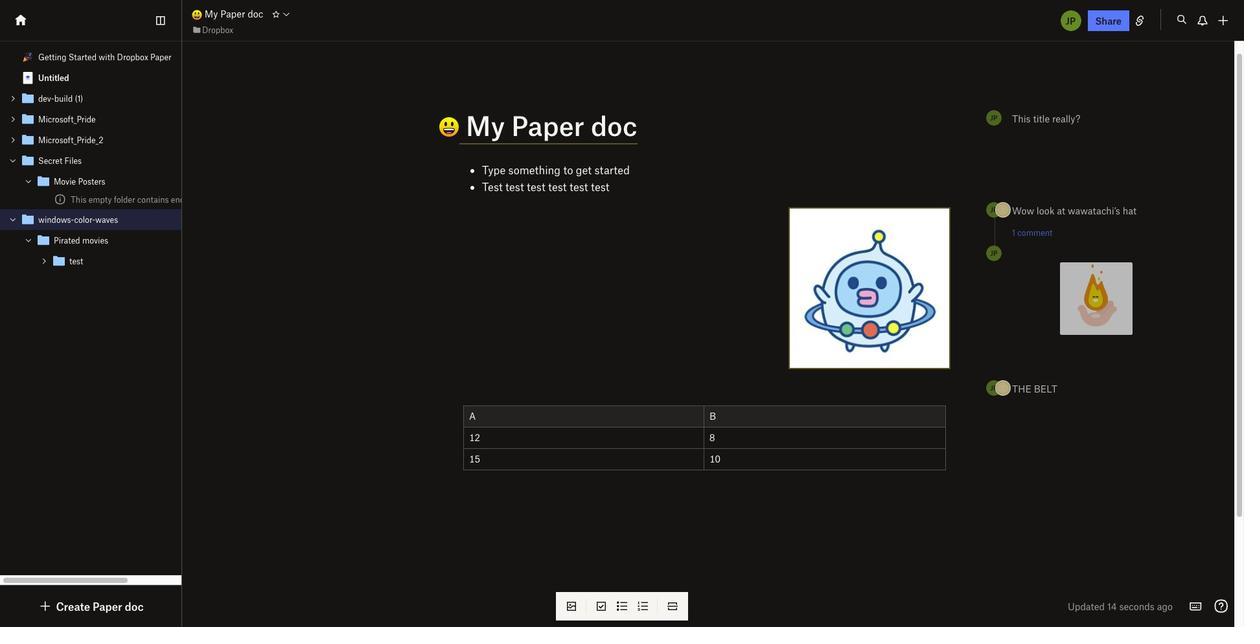Task type: locate. For each thing, give the bounding box(es) containing it.
0 horizontal spatial 2
[[868, 325, 872, 334]]

0 vertical spatial dropbox
[[202, 24, 233, 35]]

b
[[710, 410, 716, 422]]

test
[[506, 180, 524, 193], [527, 180, 545, 193], [548, 180, 567, 193], [570, 180, 588, 193], [591, 180, 610, 193], [69, 256, 83, 266]]

0 horizontal spatial 1
[[879, 231, 882, 240]]

type something to get started test test test test test test
[[482, 163, 630, 193]]

1 expand folder image from the top
[[8, 94, 17, 103]]

this empty folder contains endless possibilities
[[71, 194, 245, 205]]

template content image for test
[[51, 253, 67, 269]]

1 horizontal spatial my paper doc
[[459, 109, 637, 141]]

heading
[[411, 109, 949, 145]]

close folder image inside the pirated movies link
[[24, 236, 33, 245]]

microsoft_pride_2 link
[[0, 130, 255, 150]]

0 vertical spatial doc
[[248, 8, 263, 20]]

untitled
[[38, 73, 69, 83]]

expand folder image for microsoft_pride_2
[[8, 135, 17, 145]]

test down something
[[527, 180, 545, 193]]

0 vertical spatial close folder image
[[8, 215, 17, 224]]

this title really?
[[1012, 113, 1081, 124]]

0 horizontal spatial my paper doc
[[202, 8, 263, 20]]

share
[[1096, 15, 1122, 26]]

template content image inside the secret files link
[[20, 153, 36, 168]]

template content image inside windows-color-waves link
[[20, 212, 36, 227]]

1 vertical spatial my
[[466, 109, 505, 141]]

started
[[595, 163, 630, 176]]

1 horizontal spatial 2
[[1001, 384, 1005, 393]]

expand folder image left dev-
[[8, 94, 17, 103]]

jp inside jp 2
[[991, 384, 998, 392]]

2 vertical spatial doc
[[125, 600, 144, 613]]

windows-color-waves link
[[0, 209, 255, 230]]

0 horizontal spatial doc
[[125, 600, 144, 613]]

expand folder image for microsoft_pride
[[8, 115, 17, 124]]

template content image for dev-build (1)
[[20, 91, 36, 106]]

dev-
[[38, 93, 54, 104]]

my paper doc
[[202, 8, 263, 20], [459, 109, 637, 141]]

expand folder image inside microsoft_pride "link"
[[8, 115, 17, 124]]

template content image for windows-color-waves
[[20, 212, 36, 227]]

template content image inside test link
[[51, 253, 67, 269]]

this inside / contents list
[[71, 194, 87, 205]]

expand folder image left microsoft_pride
[[8, 115, 17, 124]]

12
[[469, 432, 480, 443]]

expand folder image
[[8, 94, 17, 103], [8, 115, 17, 124]]

😃
[[411, 111, 437, 144]]

1 horizontal spatial my
[[466, 109, 505, 141]]

list item
[[0, 150, 255, 209], [0, 171, 255, 207], [0, 209, 255, 272], [0, 230, 255, 272]]

0 horizontal spatial this
[[71, 194, 87, 205]]

1 horizontal spatial 1
[[1002, 205, 1005, 215]]

0 horizontal spatial close folder image
[[8, 156, 17, 165]]

template content image left dev-
[[20, 91, 36, 106]]

build
[[54, 93, 73, 104]]

getting started with dropbox paper
[[38, 52, 172, 62]]

template content image left the movie on the top left of page
[[36, 174, 51, 189]]

paper right create
[[93, 600, 122, 613]]

heading containing my paper doc
[[411, 109, 949, 145]]

template content image inside movie posters link
[[36, 174, 51, 189]]

1 vertical spatial this
[[71, 194, 87, 205]]

my right grinning face with big eyes icon
[[205, 8, 218, 20]]

1 horizontal spatial doc
[[248, 8, 263, 20]]

(1)
[[75, 93, 83, 104]]

doc up started
[[591, 109, 637, 141]]

my paper doc link
[[192, 7, 263, 21]]

template content image for movie posters
[[36, 174, 51, 189]]

my up type
[[466, 109, 505, 141]]

close folder image for windows-color-waves
[[8, 215, 17, 224]]

wawatachi's
[[1068, 205, 1120, 216]]

this
[[1012, 113, 1031, 124], [71, 194, 87, 205]]

dropbox link
[[192, 23, 233, 36]]

/ contents list
[[0, 47, 255, 272]]

close folder image left secret
[[8, 156, 17, 165]]

dropbox down my paper doc link
[[202, 24, 233, 35]]

grinning face with big eyes image
[[192, 10, 202, 20]]

paper up something
[[511, 109, 584, 141]]

1 vertical spatial expand folder image
[[8, 115, 17, 124]]

template content image
[[20, 70, 36, 86], [20, 91, 36, 106], [20, 132, 36, 148], [20, 153, 36, 168], [20, 212, 36, 227], [36, 233, 51, 248]]

1 vertical spatial dropbox
[[117, 52, 148, 62]]

close folder image for secret files
[[8, 156, 17, 165]]

2 horizontal spatial 1
[[1012, 228, 1016, 238]]

dig image
[[38, 599, 53, 614]]

jp down jp 1
[[991, 249, 998, 257]]

dropbox up untitled 'link'
[[117, 52, 148, 62]]

my inside heading
[[466, 109, 505, 141]]

2 vertical spatial template content image
[[51, 253, 67, 269]]

2 list item from the top
[[0, 171, 255, 207]]

type
[[482, 163, 506, 176]]

party popper image
[[23, 52, 33, 62]]

template content image left microsoft_pride_2
[[20, 132, 36, 148]]

at
[[1057, 205, 1065, 216]]

dropbox
[[202, 24, 233, 35], [117, 52, 148, 62]]

paper up dropbox link
[[220, 8, 245, 20]]

jp left the
[[991, 384, 998, 392]]

close folder image left windows-
[[8, 215, 17, 224]]

share button
[[1088, 10, 1130, 31]]

template content image left pirated
[[36, 233, 51, 248]]

0 vertical spatial my
[[205, 8, 218, 20]]

paper inside 'link'
[[150, 52, 172, 62]]

really?
[[1052, 113, 1081, 124]]

annotation 2 element
[[861, 320, 880, 339]]

1 horizontal spatial expand folder image
[[40, 257, 49, 266]]

1 horizontal spatial close folder image
[[24, 236, 33, 245]]

jp left wow
[[991, 205, 998, 214]]

1 vertical spatial template content image
[[36, 174, 51, 189]]

sticker: hand making fire image
[[1060, 263, 1133, 335]]

paper
[[220, 8, 245, 20], [150, 52, 172, 62], [511, 109, 584, 141], [93, 600, 122, 613]]

close folder image left pirated
[[24, 236, 33, 245]]

jp inside jp 1
[[991, 205, 998, 214]]

microsoft_pride
[[38, 114, 96, 124]]

2 expand folder image from the top
[[8, 115, 17, 124]]

2 horizontal spatial doc
[[591, 109, 637, 141]]

doc inside create paper doc popup button
[[125, 600, 144, 613]]

a
[[469, 410, 476, 422]]

1 vertical spatial close folder image
[[24, 236, 33, 245]]

the belt
[[1012, 383, 1058, 395]]

color-
[[74, 215, 95, 225]]

0 vertical spatial template content image
[[20, 111, 36, 127]]

close folder image
[[8, 156, 17, 165], [24, 177, 33, 186]]

paper up untitled 'link'
[[150, 52, 172, 62]]

2
[[868, 325, 872, 334], [1001, 384, 1005, 393]]

jp 2
[[991, 384, 1005, 393]]

template content image inside the pirated movies link
[[36, 233, 51, 248]]

doc right create
[[125, 600, 144, 613]]

with
[[99, 52, 115, 62]]

10
[[710, 453, 720, 465]]

close folder image
[[8, 215, 17, 224], [24, 236, 33, 245]]

expand folder image left microsoft_pride_2
[[8, 135, 17, 145]]

1 vertical spatial doc
[[591, 109, 637, 141]]

1 vertical spatial expand folder image
[[40, 257, 49, 266]]

doc right grinning face with big eyes icon
[[248, 8, 263, 20]]

expand folder image inside "microsoft_pride_2" link
[[8, 135, 17, 145]]

0 vertical spatial close folder image
[[8, 156, 17, 165]]

my
[[205, 8, 218, 20], [466, 109, 505, 141]]

0 horizontal spatial dropbox
[[117, 52, 148, 62]]

template content image inside microsoft_pride "link"
[[20, 111, 36, 127]]

template content image inside "microsoft_pride_2" link
[[20, 132, 36, 148]]

template content image inside dev-build (1) link
[[20, 91, 36, 106]]

list item containing windows-color-waves
[[0, 209, 255, 272]]

close folder image left the movie on the top left of page
[[24, 177, 33, 186]]

my paper doc up something
[[459, 109, 637, 141]]

template content image down party popper image
[[20, 70, 36, 86]]

doc inside my paper doc link
[[248, 8, 263, 20]]

this for this empty folder contains endless possibilities
[[71, 194, 87, 205]]

0 horizontal spatial close folder image
[[8, 215, 17, 224]]

15
[[469, 453, 480, 465]]

template content image left secret
[[20, 153, 36, 168]]

contains
[[137, 194, 169, 205]]

empty
[[89, 194, 112, 205]]

waves
[[95, 215, 118, 225]]

1
[[1002, 205, 1005, 215], [1012, 228, 1016, 238], [879, 231, 882, 240]]

possibilities
[[201, 194, 245, 205]]

template content image
[[20, 111, 36, 127], [36, 174, 51, 189], [51, 253, 67, 269]]

pirated
[[54, 235, 80, 246]]

1 vertical spatial close folder image
[[24, 177, 33, 186]]

8
[[710, 432, 715, 443]]

doc
[[248, 8, 263, 20], [591, 109, 637, 141], [125, 600, 144, 613]]

secret
[[38, 156, 62, 166]]

close folder image inside windows-color-waves link
[[8, 215, 17, 224]]

test down get
[[570, 180, 588, 193]]

ago
[[1157, 601, 1173, 612]]

expand folder image down windows-
[[40, 257, 49, 266]]

test down pirated movies
[[69, 256, 83, 266]]

this left the title
[[1012, 113, 1031, 124]]

windows-
[[38, 215, 74, 225]]

something
[[508, 163, 561, 176]]

1 horizontal spatial this
[[1012, 113, 1031, 124]]

0 horizontal spatial expand folder image
[[8, 135, 17, 145]]

annotation 1 element
[[871, 226, 890, 246]]

0 vertical spatial expand folder image
[[8, 94, 17, 103]]

create
[[56, 600, 90, 613]]

list item containing movie posters
[[0, 171, 255, 207]]

posters
[[78, 176, 105, 187]]

template content image left windows-
[[20, 212, 36, 227]]

template content image left microsoft_pride
[[20, 111, 36, 127]]

movie posters link
[[0, 171, 255, 192]]

template content image down pirated
[[51, 253, 67, 269]]

0 vertical spatial this
[[1012, 113, 1031, 124]]

list item containing pirated movies
[[0, 230, 255, 272]]

this down movie posters
[[71, 194, 87, 205]]

my paper doc up dropbox link
[[202, 8, 263, 20]]

1 horizontal spatial close folder image
[[24, 177, 33, 186]]

close folder image inside movie posters link
[[24, 177, 33, 186]]

look
[[1037, 205, 1055, 216]]

windows-color-waves
[[38, 215, 118, 225]]

expand folder image
[[8, 135, 17, 145], [40, 257, 49, 266]]

folder
[[114, 194, 135, 205]]

wow look at wawatachi's hat
[[1012, 205, 1137, 216]]

1 list item from the top
[[0, 150, 255, 209]]

4 list item from the top
[[0, 230, 255, 272]]

jp left share popup button
[[1066, 15, 1076, 26]]

3 list item from the top
[[0, 209, 255, 272]]

jp
[[1066, 15, 1076, 26], [991, 113, 998, 122], [991, 205, 998, 214], [991, 249, 998, 257], [991, 384, 998, 392]]

user-uploaded image: wawatchi2.jpg image
[[790, 209, 949, 368]]

0 vertical spatial expand folder image
[[8, 135, 17, 145]]



Task type: vqa. For each thing, say whether or not it's contained in the screenshot.


Task type: describe. For each thing, give the bounding box(es) containing it.
list item containing secret files
[[0, 150, 255, 209]]

comment
[[1018, 228, 1053, 238]]

jp inside button
[[1066, 15, 1076, 26]]

14
[[1107, 601, 1117, 612]]

close folder image for movie posters
[[24, 177, 33, 186]]

title
[[1033, 113, 1050, 124]]

to
[[563, 163, 573, 176]]

1 for 1 comment
[[1012, 228, 1016, 238]]

microsoft_pride_2
[[38, 135, 103, 145]]

expand folder image for dev-build (1)
[[8, 94, 17, 103]]

jp left the title
[[991, 113, 998, 122]]

getting started with dropbox paper link
[[0, 47, 255, 67]]

the
[[1012, 383, 1032, 395]]

test right test
[[506, 180, 524, 193]]

expand folder image for test
[[40, 257, 49, 266]]

test inside list item
[[69, 256, 83, 266]]

movie
[[54, 176, 76, 187]]

template content image for secret files
[[20, 153, 36, 168]]

jp button
[[1059, 9, 1083, 32]]

1 vertical spatial my paper doc
[[459, 109, 637, 141]]

started
[[68, 52, 97, 62]]

0 vertical spatial 2
[[868, 325, 872, 334]]

untitled link
[[0, 67, 255, 88]]

jp 1
[[991, 205, 1005, 215]]

endless
[[171, 194, 199, 205]]

1 horizontal spatial dropbox
[[202, 24, 233, 35]]

create paper doc button
[[38, 599, 144, 614]]

dev-build (1)
[[38, 93, 83, 104]]

1 comment button
[[1012, 228, 1053, 238]]

secret files
[[38, 156, 82, 166]]

getting
[[38, 52, 66, 62]]

1 for the annotation 1 element on the right of the page
[[879, 231, 882, 240]]

close folder image for pirated movies
[[24, 236, 33, 245]]

create paper doc
[[56, 600, 144, 613]]

0 horizontal spatial my
[[205, 8, 218, 20]]

movie posters
[[54, 176, 105, 187]]

microsoft_pride link
[[0, 109, 255, 130]]

dropbox inside 'link'
[[117, 52, 148, 62]]

wow
[[1012, 205, 1034, 216]]

get
[[576, 163, 592, 176]]

template content image for pirated movies
[[36, 233, 51, 248]]

doc inside heading
[[591, 109, 637, 141]]

updated
[[1068, 601, 1105, 612]]

test
[[482, 180, 503, 193]]

template content image for microsoft_pride_2
[[20, 132, 36, 148]]

pirated movies link
[[0, 230, 255, 251]]

test link
[[0, 251, 255, 272]]

updated 14 seconds ago
[[1068, 601, 1173, 612]]

seconds
[[1119, 601, 1155, 612]]

dev-build (1) link
[[0, 88, 255, 109]]

1 comment
[[1012, 228, 1053, 238]]

test down started
[[591, 180, 610, 193]]

secret files link
[[0, 150, 255, 171]]

paper inside heading
[[511, 109, 584, 141]]

pirated movies
[[54, 235, 108, 246]]

movies
[[82, 235, 108, 246]]

paper inside popup button
[[93, 600, 122, 613]]

template content image inside untitled 'link'
[[20, 70, 36, 86]]

files
[[64, 156, 82, 166]]

belt
[[1034, 383, 1058, 395]]

template content image for microsoft_pride
[[20, 111, 36, 127]]

0 vertical spatial my paper doc
[[202, 8, 263, 20]]

hat
[[1123, 205, 1137, 216]]

this for this title really?
[[1012, 113, 1031, 124]]

1 vertical spatial 2
[[1001, 384, 1005, 393]]

test down to
[[548, 180, 567, 193]]



